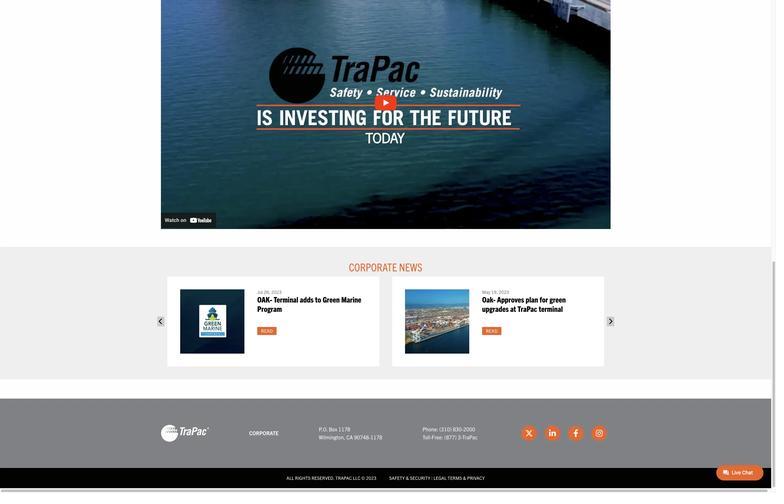 Task type: vqa. For each thing, say whether or not it's contained in the screenshot.
Reserved.
yes



Task type: describe. For each thing, give the bounding box(es) containing it.
plan
[[526, 295, 538, 304]]

2 & from the left
[[463, 475, 466, 481]]

safety
[[389, 475, 405, 481]]

all
[[287, 475, 294, 481]]

footer containing p.o. box 1178
[[0, 399, 771, 488]]

green
[[550, 295, 566, 304]]

upgrades
[[482, 304, 509, 313]]

26,
[[264, 289, 270, 295]]

corporate image
[[161, 424, 209, 442]]

legal terms & privacy link
[[434, 475, 485, 481]]

1 horizontal spatial 1178
[[371, 434, 382, 440]]

phone:
[[423, 426, 438, 432]]

90748-
[[354, 434, 371, 440]]

corporate for corporate
[[249, 430, 279, 436]]

3-
[[458, 434, 462, 440]]

©
[[361, 475, 365, 481]]

trapac inside may 19, 2023 oak- approves plan for green upgrades at trapac terminal
[[517, 304, 537, 313]]

privacy
[[467, 475, 485, 481]]

oak-
[[257, 295, 272, 304]]

1 & from the left
[[406, 475, 409, 481]]

may
[[482, 289, 490, 295]]

terminal
[[274, 295, 298, 304]]

safety & security link
[[389, 475, 430, 481]]

terms
[[448, 475, 462, 481]]

solid image
[[607, 317, 614, 326]]

p.o.
[[319, 426, 328, 432]]

read for oak- approves plan for green upgrades at trapac terminal
[[486, 328, 498, 334]]

trapac
[[335, 475, 352, 481]]

llc
[[353, 475, 360, 481]]

corporate news
[[349, 260, 422, 274]]

approves
[[497, 295, 524, 304]]

ca
[[346, 434, 353, 440]]

toll-
[[423, 434, 432, 440]]

jul
[[257, 289, 263, 295]]

legal
[[434, 475, 447, 481]]

rights
[[295, 475, 311, 481]]

for
[[540, 295, 548, 304]]

reserved.
[[312, 475, 334, 481]]



Task type: locate. For each thing, give the bounding box(es) containing it.
2023 right 26,
[[271, 289, 282, 295]]

0 horizontal spatial trapac
[[462, 434, 478, 440]]

1178 right ca
[[371, 434, 382, 440]]

2023 right 19,
[[499, 289, 509, 295]]

corporate inside footer
[[249, 430, 279, 436]]

|
[[431, 475, 433, 481]]

oak-
[[482, 295, 495, 304]]

0 horizontal spatial read link
[[257, 327, 276, 335]]

& right safety
[[406, 475, 409, 481]]

read
[[261, 328, 273, 334], [486, 328, 498, 334]]

program
[[257, 304, 282, 313]]

1178
[[338, 426, 350, 432], [371, 434, 382, 440]]

marine
[[341, 295, 361, 304]]

read for oak- terminal adds to green marine program
[[261, 328, 273, 334]]

0 horizontal spatial read
[[261, 328, 273, 334]]

corporate news main content
[[154, 0, 617, 379]]

trapac inside phone: (310) 830-2000 toll-free: (877) 3-trapac
[[462, 434, 478, 440]]

2023 inside jul 26, 2023 oak- terminal adds to green marine program
[[271, 289, 282, 295]]

2 read from the left
[[486, 328, 498, 334]]

may 19, 2023 oak- approves plan for green upgrades at trapac terminal
[[482, 289, 566, 313]]

1 horizontal spatial trapac
[[517, 304, 537, 313]]

read link down program
[[257, 327, 276, 335]]

0 horizontal spatial 2023
[[271, 289, 282, 295]]

green
[[323, 295, 340, 304]]

0 vertical spatial 1178
[[338, 426, 350, 432]]

trapac right at
[[517, 304, 537, 313]]

2023 right ©
[[366, 475, 376, 481]]

1 horizontal spatial &
[[463, 475, 466, 481]]

read link down upgrades
[[482, 327, 501, 335]]

jul 26, 2023 oak- terminal adds to green marine program
[[257, 289, 361, 313]]

2 read link from the left
[[482, 327, 501, 335]]

(877)
[[444, 434, 457, 440]]

phone: (310) 830-2000 toll-free: (877) 3-trapac
[[423, 426, 478, 440]]

0 vertical spatial trapac
[[517, 304, 537, 313]]

1 vertical spatial corporate
[[249, 430, 279, 436]]

2023 inside footer
[[366, 475, 376, 481]]

solid image
[[157, 317, 164, 326]]

1 horizontal spatial corporate
[[349, 260, 397, 274]]

wilmington,
[[319, 434, 345, 440]]

trapac
[[517, 304, 537, 313], [462, 434, 478, 440]]

830-
[[453, 426, 463, 432]]

terminal
[[539, 304, 563, 313]]

&
[[406, 475, 409, 481], [463, 475, 466, 481]]

p.o. box 1178 wilmington, ca 90748-1178
[[319, 426, 382, 440]]

2023 for approves
[[499, 289, 509, 295]]

read link for oak- terminal adds to green marine program
[[257, 327, 276, 335]]

corporate inside main content
[[349, 260, 397, 274]]

read down upgrades
[[486, 328, 498, 334]]

0 vertical spatial corporate
[[349, 260, 397, 274]]

news
[[399, 260, 422, 274]]

corporate for corporate news
[[349, 260, 397, 274]]

& right terms
[[463, 475, 466, 481]]

read down program
[[261, 328, 273, 334]]

2023 inside may 19, 2023 oak- approves plan for green upgrades at trapac terminal
[[499, 289, 509, 295]]

(310)
[[439, 426, 452, 432]]

2023
[[271, 289, 282, 295], [499, 289, 509, 295], [366, 475, 376, 481]]

safety & security | legal terms & privacy
[[389, 475, 485, 481]]

free:
[[432, 434, 443, 440]]

2000
[[463, 426, 475, 432]]

2 horizontal spatial 2023
[[499, 289, 509, 295]]

2023 for terminal
[[271, 289, 282, 295]]

1 horizontal spatial 2023
[[366, 475, 376, 481]]

0 horizontal spatial corporate
[[249, 430, 279, 436]]

at
[[510, 304, 516, 313]]

all rights reserved. trapac llc © 2023
[[287, 475, 376, 481]]

1178 up ca
[[338, 426, 350, 432]]

1 horizontal spatial read link
[[482, 327, 501, 335]]

footer
[[0, 399, 771, 488]]

0 horizontal spatial 1178
[[338, 426, 350, 432]]

read link
[[257, 327, 276, 335], [482, 327, 501, 335]]

1 read link from the left
[[257, 327, 276, 335]]

security
[[410, 475, 430, 481]]

trapac down 2000
[[462, 434, 478, 440]]

box
[[329, 426, 337, 432]]

1 vertical spatial trapac
[[462, 434, 478, 440]]

1 read from the left
[[261, 328, 273, 334]]

0 horizontal spatial &
[[406, 475, 409, 481]]

1 vertical spatial 1178
[[371, 434, 382, 440]]

read link for oak- approves plan for green upgrades at trapac terminal
[[482, 327, 501, 335]]

adds
[[300, 295, 313, 304]]

corporate
[[349, 260, 397, 274], [249, 430, 279, 436]]

to
[[315, 295, 321, 304]]

1 horizontal spatial read
[[486, 328, 498, 334]]

19,
[[491, 289, 498, 295]]



